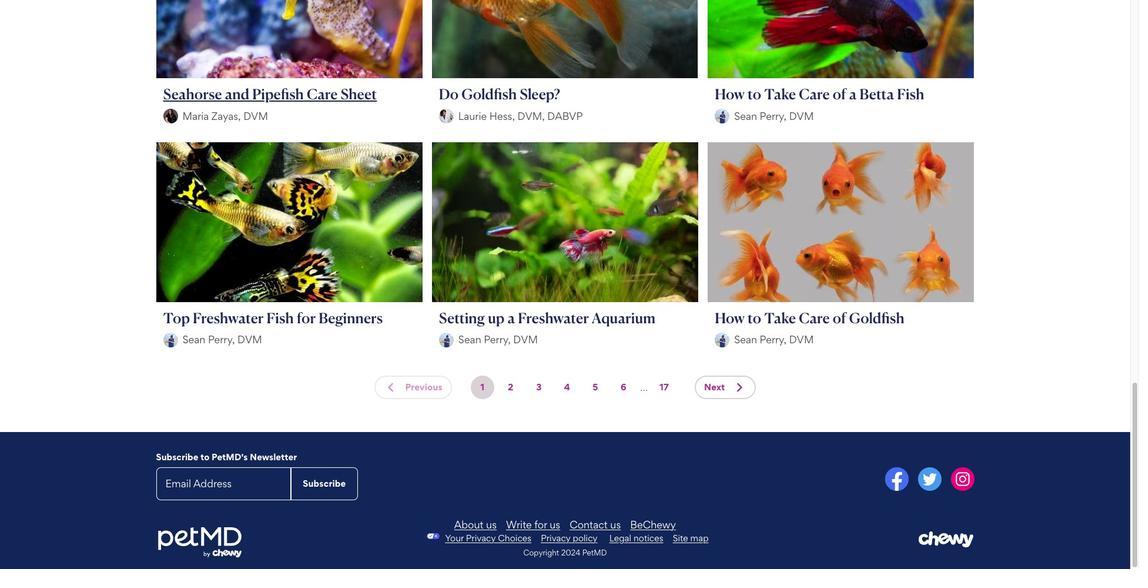 Task type: locate. For each thing, give the bounding box(es) containing it.
0 vertical spatial fish
[[897, 85, 925, 103]]

1 horizontal spatial a
[[849, 85, 857, 103]]

by image down top
[[163, 333, 178, 347]]

perry, down 'how to take care of a betta fish'
[[760, 110, 787, 122]]

fish
[[897, 85, 925, 103], [267, 309, 294, 327]]

4
[[564, 381, 570, 393]]

1 how from the top
[[715, 85, 745, 103]]

1 vertical spatial how
[[715, 309, 745, 327]]

notices
[[634, 533, 664, 544]]

how
[[715, 85, 745, 103], [715, 309, 745, 327]]

sleep?
[[520, 85, 560, 103]]

privacy
[[466, 533, 496, 544], [541, 533, 571, 544]]

1 vertical spatial to
[[748, 309, 762, 327]]

dvm down setting up a freshwater aquarium
[[514, 334, 538, 346]]

2 vertical spatial to
[[201, 451, 210, 463]]

0 horizontal spatial freshwater
[[193, 309, 264, 327]]

by image for how
[[715, 333, 730, 347]]

…
[[640, 381, 648, 393]]

0 vertical spatial subscribe
[[156, 451, 198, 463]]

care
[[307, 85, 338, 103], [799, 85, 830, 103], [799, 309, 830, 327]]

to for how to take care of goldfish
[[748, 309, 762, 327]]

take for how to take care of a betta fish
[[765, 85, 796, 103]]

for
[[297, 309, 316, 327], [535, 519, 547, 531]]

by image
[[439, 109, 454, 124], [715, 109, 730, 124], [439, 333, 454, 347]]

my privacy choices image
[[422, 533, 445, 539]]

top
[[163, 309, 190, 327]]

top freshwater fish for beginners
[[163, 309, 383, 327]]

setting up a freshwater aquarium
[[439, 309, 656, 327]]

perry, for how to take care of a betta fish
[[760, 110, 787, 122]]

perry, for top freshwater fish for beginners
[[208, 334, 235, 346]]

2 us from the left
[[550, 519, 561, 531]]

3 link
[[527, 376, 551, 399]]

1 vertical spatial take
[[765, 309, 796, 327]]

legal
[[610, 533, 632, 544]]

sean
[[735, 110, 757, 122], [183, 334, 205, 346], [459, 334, 481, 346], [735, 334, 757, 346]]

0 vertical spatial take
[[765, 85, 796, 103]]

your privacy choices link
[[445, 533, 532, 544]]

write
[[506, 519, 532, 531]]

dvm for seahorse and pipefish care sheet
[[244, 110, 268, 122]]

by image left maria
[[163, 109, 178, 124]]

0 horizontal spatial a
[[508, 309, 515, 327]]

1 us from the left
[[486, 519, 497, 531]]

do
[[439, 85, 459, 103]]

instagram image
[[951, 467, 975, 491]]

us for contact us
[[611, 519, 621, 531]]

freshwater right up in the left of the page
[[518, 309, 589, 327]]

0 vertical spatial to
[[748, 85, 762, 103]]

care for seahorse and pipefish care sheet
[[307, 85, 338, 103]]

3 us from the left
[[611, 519, 621, 531]]

us up legal
[[611, 519, 621, 531]]

newsletter
[[250, 451, 297, 463]]

privacy down about us
[[466, 533, 496, 544]]

1 of from the top
[[833, 85, 847, 103]]

freshwater right top
[[193, 309, 264, 327]]

dvm for how to take care of goldfish
[[789, 334, 814, 346]]

1 take from the top
[[765, 85, 796, 103]]

by image up next link
[[715, 333, 730, 347]]

2 privacy from the left
[[541, 533, 571, 544]]

facebook image
[[885, 467, 909, 491]]

write for us
[[506, 519, 561, 531]]

zayas,
[[212, 110, 241, 122]]

sean perry, dvm for setting up a freshwater aquarium
[[459, 334, 538, 346]]

2 how from the top
[[715, 309, 745, 327]]

1 vertical spatial of
[[833, 309, 847, 327]]

2 horizontal spatial us
[[611, 519, 621, 531]]

chewy logo image
[[919, 531, 975, 548]]

perry, down how to take care of goldfish
[[760, 334, 787, 346]]

dvm
[[244, 110, 268, 122], [789, 110, 814, 122], [238, 334, 262, 346], [514, 334, 538, 346], [789, 334, 814, 346]]

0 horizontal spatial privacy
[[466, 533, 496, 544]]

write for us link
[[506, 519, 561, 531]]

0 vertical spatial of
[[833, 85, 847, 103]]

seahorse and pipefish care sheet
[[163, 85, 377, 103]]

and
[[225, 85, 249, 103]]

perry, down top freshwater fish for beginners
[[208, 334, 235, 346]]

dvm down top freshwater fish for beginners
[[238, 334, 262, 346]]

about us
[[454, 519, 497, 531]]

subscribe for subscribe
[[303, 478, 346, 489]]

1 vertical spatial fish
[[267, 309, 294, 327]]

freshwater
[[193, 309, 264, 327], [518, 309, 589, 327]]

0 horizontal spatial subscribe
[[156, 451, 198, 463]]

2 of from the top
[[833, 309, 847, 327]]

privacy down about petmd element
[[541, 533, 571, 544]]

take
[[765, 85, 796, 103], [765, 309, 796, 327]]

0 horizontal spatial fish
[[267, 309, 294, 327]]

dvm down seahorse and pipefish care sheet at the top left of the page
[[244, 110, 268, 122]]

a
[[849, 85, 857, 103], [508, 309, 515, 327]]

contact us link
[[570, 519, 621, 531]]

0 horizontal spatial us
[[486, 519, 497, 531]]

2 take from the top
[[765, 309, 796, 327]]

legal notices link
[[610, 533, 664, 544]]

sean perry, dvm for how to take care of goldfish
[[735, 334, 814, 346]]

perry,
[[760, 110, 787, 122], [208, 334, 235, 346], [484, 334, 511, 346], [760, 334, 787, 346]]

beginners
[[319, 309, 383, 327]]

dabvp
[[548, 110, 583, 122]]

subscribe
[[156, 451, 198, 463], [303, 478, 346, 489]]

care for how to take care of goldfish
[[799, 309, 830, 327]]

by image for setting
[[439, 333, 454, 347]]

subscribe button
[[291, 467, 358, 500]]

1 vertical spatial goldfish
[[849, 309, 905, 327]]

site
[[673, 533, 688, 544]]

a left the 'betta'
[[849, 85, 857, 103]]

dvm down how to take care of goldfish
[[789, 334, 814, 346]]

sean perry, dvm down up in the left of the page
[[459, 334, 538, 346]]

setting
[[439, 309, 485, 327]]

sean perry, dvm down 'how to take care of a betta fish'
[[735, 110, 814, 122]]

0 vertical spatial for
[[297, 309, 316, 327]]

copyright
[[524, 548, 559, 557]]

us up your privacy choices
[[486, 519, 497, 531]]

1 horizontal spatial us
[[550, 519, 561, 531]]

to
[[748, 85, 762, 103], [748, 309, 762, 327], [201, 451, 210, 463]]

dvm for setting up a freshwater aquarium
[[514, 334, 538, 346]]

0 horizontal spatial goldfish
[[462, 85, 517, 103]]

1 horizontal spatial privacy
[[541, 533, 571, 544]]

dvm down 'how to take care of a betta fish'
[[789, 110, 814, 122]]

sean for setting up a freshwater aquarium
[[459, 334, 481, 346]]

subscribe inside button
[[303, 478, 346, 489]]

1 horizontal spatial subscribe
[[303, 478, 346, 489]]

of
[[833, 85, 847, 103], [833, 309, 847, 327]]

0 vertical spatial how
[[715, 85, 745, 103]]

1 vertical spatial for
[[535, 519, 547, 531]]

1 vertical spatial subscribe
[[303, 478, 346, 489]]

sean perry, dvm down top
[[183, 334, 262, 346]]

None email field
[[156, 467, 291, 500]]

for right "write"
[[535, 519, 547, 531]]

by image
[[163, 109, 178, 124], [163, 333, 178, 347], [715, 333, 730, 347]]

sean perry, dvm
[[735, 110, 814, 122], [183, 334, 262, 346], [459, 334, 538, 346], [735, 334, 814, 346]]

perry, down up in the left of the page
[[484, 334, 511, 346]]

goldfish
[[462, 85, 517, 103], [849, 309, 905, 327]]

1 horizontal spatial freshwater
[[518, 309, 589, 327]]

1 vertical spatial a
[[508, 309, 515, 327]]

2 freshwater from the left
[[518, 309, 589, 327]]

4 link
[[556, 376, 579, 399]]

sean perry, dvm for top freshwater fish for beginners
[[183, 334, 262, 346]]

next
[[704, 381, 725, 393]]

us
[[486, 519, 497, 531], [550, 519, 561, 531], [611, 519, 621, 531]]

legal notices
[[610, 533, 664, 544]]

a right up in the left of the page
[[508, 309, 515, 327]]

sean perry, dvm down how to take care of goldfish
[[735, 334, 814, 346]]

to for subscribe to petmd's newsletter
[[201, 451, 210, 463]]

0 vertical spatial a
[[849, 85, 857, 103]]

choices
[[498, 533, 532, 544]]

for left beginners
[[297, 309, 316, 327]]

1 horizontal spatial for
[[535, 519, 547, 531]]

us up the privacy policy
[[550, 519, 561, 531]]



Task type: describe. For each thing, give the bounding box(es) containing it.
about us link
[[454, 519, 497, 531]]

map
[[691, 533, 709, 544]]

aquarium
[[592, 309, 656, 327]]

up
[[488, 309, 505, 327]]

dvm for how to take care of a betta fish
[[789, 110, 814, 122]]

laurie hess, dvm, dabvp
[[459, 110, 583, 122]]

take for how to take care of goldfish
[[765, 309, 796, 327]]

17
[[660, 381, 669, 393]]

twitter image
[[918, 467, 942, 491]]

1 freshwater from the left
[[193, 309, 264, 327]]

care for how to take care of a betta fish
[[799, 85, 830, 103]]

about petmd element
[[294, 519, 837, 531]]

by image for do
[[439, 109, 454, 124]]

of for goldfish
[[833, 309, 847, 327]]

petmd
[[583, 548, 607, 557]]

site map link
[[673, 533, 709, 544]]

1 horizontal spatial goldfish
[[849, 309, 905, 327]]

sean for how to take care of goldfish
[[735, 334, 757, 346]]

3
[[536, 381, 542, 393]]

legal element
[[610, 533, 709, 544]]

0 vertical spatial goldfish
[[462, 85, 517, 103]]

sean for top freshwater fish for beginners
[[183, 334, 205, 346]]

2
[[508, 381, 514, 393]]

1 horizontal spatial fish
[[897, 85, 925, 103]]

do goldfish sleep?
[[439, 85, 560, 103]]

how for how to take care of a betta fish
[[715, 85, 745, 103]]

contact us
[[570, 519, 621, 531]]

about
[[454, 519, 484, 531]]

maria zayas, dvm
[[183, 110, 268, 122]]

dvm for top freshwater fish for beginners
[[238, 334, 262, 346]]

5
[[593, 381, 598, 393]]

perry, for how to take care of goldfish
[[760, 334, 787, 346]]

how to take care of goldfish
[[715, 309, 905, 327]]

privacy policy
[[541, 533, 598, 544]]

copyright 2024 petmd
[[524, 548, 607, 557]]

petmd home image
[[156, 526, 243, 559]]

site map
[[673, 533, 709, 544]]

hess,
[[490, 110, 515, 122]]

1 privacy from the left
[[466, 533, 496, 544]]

policy
[[573, 533, 598, 544]]

dvm,
[[518, 110, 545, 122]]

perry, for setting up a freshwater aquarium
[[484, 334, 511, 346]]

by image for how
[[715, 109, 730, 124]]

contact
[[570, 519, 608, 531]]

social element
[[570, 467, 975, 493]]

how for how to take care of goldfish
[[715, 309, 745, 327]]

us for about us
[[486, 519, 497, 531]]

how to take care of a betta fish
[[715, 85, 925, 103]]

maria
[[183, 110, 209, 122]]

petmd's
[[212, 451, 248, 463]]

bechewy link
[[631, 519, 676, 531]]

17 link
[[653, 376, 676, 399]]

5 link
[[584, 376, 607, 399]]

sean for how to take care of a betta fish
[[735, 110, 757, 122]]

privacy element
[[422, 533, 598, 544]]

0 horizontal spatial for
[[297, 309, 316, 327]]

6 link
[[612, 376, 636, 399]]

2 link
[[499, 376, 523, 399]]

6
[[621, 381, 627, 393]]

subscribe to petmd's newsletter
[[156, 451, 297, 463]]

sheet
[[341, 85, 377, 103]]

subscribe for subscribe to petmd's newsletter
[[156, 451, 198, 463]]

2024
[[561, 548, 581, 557]]

by image for top
[[163, 333, 178, 347]]

of for a
[[833, 85, 847, 103]]

to for how to take care of a betta fish
[[748, 85, 762, 103]]

privacy policy link
[[541, 533, 598, 544]]

your
[[445, 533, 464, 544]]

pipefish
[[252, 85, 304, 103]]

by image for seahorse
[[163, 109, 178, 124]]

your privacy choices
[[445, 533, 532, 544]]

bechewy
[[631, 519, 676, 531]]

betta
[[860, 85, 895, 103]]

next link
[[695, 376, 756, 399]]

seahorse
[[163, 85, 222, 103]]

sean perry, dvm for how to take care of a betta fish
[[735, 110, 814, 122]]

laurie
[[459, 110, 487, 122]]



Task type: vqa. For each thing, say whether or not it's contained in the screenshot.
Jennifer to the top
no



